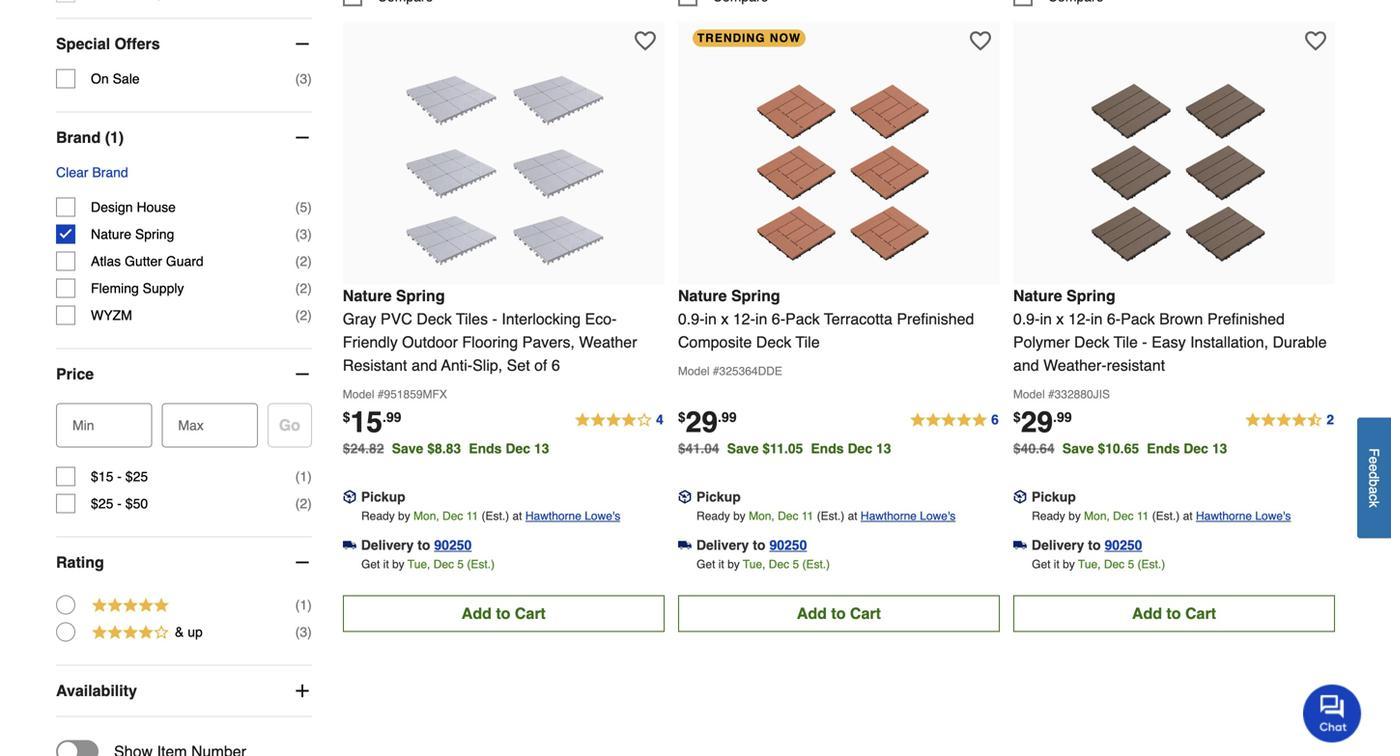 Task type: locate. For each thing, give the bounding box(es) containing it.
prefinished inside nature spring 0.9-in x 12-in 6-pack brown prefinished polymer deck tile - easy installation, durable and weather-resistant
[[1208, 310, 1285, 328]]

1 horizontal spatial get it by tue, dec 5 (est.)
[[697, 558, 830, 572]]

1 up plus icon
[[300, 598, 307, 613]]

0 horizontal spatial delivery to 90250
[[361, 538, 472, 553]]

savings save $11.05 element
[[727, 441, 899, 457]]

2
[[300, 254, 307, 269], [300, 281, 307, 296], [300, 308, 307, 323], [1327, 412, 1335, 428], [300, 496, 307, 512]]

1 horizontal spatial .99
[[718, 410, 737, 425]]

( 3 ) inside 'option group'
[[295, 625, 312, 640]]

90250 button for second pickup icon
[[770, 536, 807, 555]]

2 vertical spatial 3
[[300, 625, 307, 640]]

model for 0.9-in x 12-in 6-pack terracotta prefinished composite deck tile
[[678, 365, 710, 378]]

nature inside nature spring gray pvc deck tiles - interlocking eco- friendly outdoor flooring pavers, weather resistant and anti-slip, set of 6
[[343, 287, 392, 305]]

4 stars image
[[574, 409, 665, 432], [91, 623, 170, 645]]

0 horizontal spatial truck filled image
[[343, 539, 356, 552]]

minus image
[[293, 365, 312, 384]]

0 horizontal spatial #
[[378, 388, 384, 401]]

0 horizontal spatial $ 29 .99
[[678, 406, 737, 439]]

12- for polymer
[[1069, 310, 1091, 328]]

deck up 325364dde
[[757, 333, 792, 351]]

ready down $40.64
[[1032, 510, 1066, 523]]

prefinished for brown
[[1208, 310, 1285, 328]]

11 down savings save $10.65 element
[[1137, 510, 1150, 523]]

1 hawthorne lowe's button from the left
[[526, 507, 621, 526]]

1 horizontal spatial add to cart button
[[678, 596, 1000, 632]]

1 actual price $29.99 element from the left
[[678, 406, 737, 439]]

8 ( from the top
[[295, 496, 300, 512]]

pickup image
[[343, 491, 356, 504], [678, 491, 692, 504]]

1 pack from the left
[[786, 310, 820, 328]]

2 horizontal spatial delivery to 90250
[[1032, 538, 1143, 553]]

ready for pickup image
[[1032, 510, 1066, 523]]

( for $15 - $25
[[295, 469, 300, 485]]

0 horizontal spatial tile
[[796, 333, 820, 351]]

0.9- for 0.9-in x 12-in 6-pack brown prefinished polymer deck tile - easy installation, durable and weather-resistant
[[1014, 310, 1040, 328]]

it
[[383, 558, 389, 572], [719, 558, 725, 572], [1054, 558, 1060, 572]]

1 add to cart from the left
[[462, 605, 546, 623]]

0 vertical spatial ( 1 )
[[295, 469, 312, 485]]

minus image for brand
[[293, 128, 312, 147]]

0 horizontal spatial pack
[[786, 310, 820, 328]]

6 inside 'button'
[[992, 412, 999, 428]]

0 horizontal spatial mon,
[[414, 510, 439, 523]]

pickup image down $24.82
[[343, 491, 356, 504]]

12- inside "nature spring 0.9-in x 12-in 6-pack terracotta prefinished composite deck tile"
[[733, 310, 756, 328]]

3 minus image from the top
[[293, 553, 312, 573]]

ends
[[469, 441, 502, 457], [811, 441, 844, 457], [1147, 441, 1181, 457]]

3 delivery from the left
[[1032, 538, 1085, 553]]

x
[[721, 310, 729, 328], [1057, 310, 1065, 328]]

pickup right pickup image
[[1032, 489, 1077, 505]]

save left $11.05
[[727, 441, 759, 457]]

and down outdoor
[[412, 357, 437, 374]]

and
[[412, 357, 437, 374], [1014, 357, 1040, 374]]

10 ) from the top
[[307, 625, 312, 640]]

actual price $29.99 element
[[678, 406, 737, 439], [1014, 406, 1072, 439]]

0 vertical spatial 4 stars image
[[574, 409, 665, 432]]

6 ( from the top
[[295, 308, 300, 323]]

max
[[178, 418, 204, 434]]

2 save from the left
[[727, 441, 759, 457]]

1 hawthorne from the left
[[526, 510, 582, 523]]

add
[[462, 605, 492, 623], [797, 605, 827, 623], [1133, 605, 1163, 623]]

2 pack from the left
[[1121, 310, 1156, 328]]

spring down "house"
[[135, 227, 174, 242]]

(
[[295, 71, 300, 87], [295, 200, 300, 215], [295, 227, 300, 242], [295, 254, 300, 269], [295, 281, 300, 296], [295, 308, 300, 323], [295, 469, 300, 485], [295, 496, 300, 512], [295, 598, 300, 613], [295, 625, 300, 640]]

11 for pickup image 90250 button
[[1137, 510, 1150, 523]]

1 horizontal spatial pickup
[[697, 489, 741, 505]]

dec
[[506, 441, 531, 457], [848, 441, 873, 457], [1184, 441, 1209, 457], [443, 510, 463, 523], [778, 510, 799, 523], [1114, 510, 1134, 523], [434, 558, 454, 572], [769, 558, 790, 572], [1105, 558, 1125, 572]]

1 $ from the left
[[343, 410, 350, 425]]

2 .99 from the left
[[718, 410, 737, 425]]

2 horizontal spatial cart
[[1186, 605, 1217, 623]]

actual price $29.99 element up $41.04
[[678, 406, 737, 439]]

ends right $11.05
[[811, 441, 844, 457]]

2 29 from the left
[[1021, 406, 1054, 439]]

2 horizontal spatial ready
[[1032, 510, 1066, 523]]

1 horizontal spatial 13
[[877, 441, 892, 457]]

( for atlas gutter guard
[[295, 254, 300, 269]]

6 ) from the top
[[307, 308, 312, 323]]

1 horizontal spatial delivery to 90250
[[697, 538, 807, 553]]

2 horizontal spatial .99
[[1054, 410, 1072, 425]]

1 horizontal spatial lowe's
[[920, 510, 956, 523]]

save left $8.83
[[392, 441, 424, 457]]

tile right composite
[[796, 333, 820, 351]]

12- up polymer
[[1069, 310, 1091, 328]]

mon,
[[414, 510, 439, 523], [749, 510, 775, 523], [1085, 510, 1110, 523]]

add to cart
[[462, 605, 546, 623], [797, 605, 881, 623], [1133, 605, 1217, 623]]

( 2 ) for $25 - $50
[[295, 496, 312, 512]]

0.9- up polymer
[[1014, 310, 1040, 328]]

- left '$50'
[[117, 496, 122, 512]]

1 90250 button from the left
[[434, 536, 472, 555]]

2 horizontal spatial get it by tue, dec 5 (est.)
[[1032, 558, 1166, 572]]

x up polymer
[[1057, 310, 1065, 328]]

pack up easy
[[1121, 310, 1156, 328]]

#
[[713, 365, 720, 378], [378, 388, 384, 401], [1049, 388, 1055, 401]]

1 get from the left
[[361, 558, 380, 572]]

90250 button for pickup image
[[1105, 536, 1143, 555]]

deck up outdoor
[[417, 310, 452, 328]]

truck filled image for pickup image
[[1014, 539, 1027, 552]]

and down polymer
[[1014, 357, 1040, 374]]

a
[[1367, 487, 1383, 494]]

1 get it by tue, dec 5 (est.) from the left
[[361, 558, 495, 572]]

11 for 90250 button corresponding to second pickup icon
[[802, 510, 814, 523]]

trending
[[698, 31, 766, 45]]

5001380939 element
[[343, 0, 433, 6]]

# down composite
[[713, 365, 720, 378]]

e up b
[[1367, 464, 1383, 472]]

2 horizontal spatial model
[[1014, 388, 1045, 401]]

332880jis
[[1055, 388, 1111, 401]]

1 .99 from the left
[[383, 410, 402, 425]]

delivery for 90250 button corresponding to second pickup icon
[[697, 538, 749, 553]]

2 13 from the left
[[877, 441, 892, 457]]

nature spring 0.9-in x 12-in 6-pack terracotta prefinished composite deck tile
[[678, 287, 975, 351]]

$ 29 .99 for $41.04
[[678, 406, 737, 439]]

( 5 )
[[295, 200, 312, 215]]

) for $15 - $25
[[307, 469, 312, 485]]

1 vertical spatial brand
[[92, 165, 128, 180]]

2 ready from the left
[[697, 510, 730, 523]]

pack left terracotta at the right top of the page
[[786, 310, 820, 328]]

f e e d b a c k
[[1367, 449, 1383, 508]]

1 horizontal spatial 90250 button
[[770, 536, 807, 555]]

ends dec 13 element
[[469, 441, 557, 457], [811, 441, 899, 457], [1147, 441, 1236, 457]]

.99 down model # 951859mfx
[[383, 410, 402, 425]]

0 horizontal spatial .99
[[383, 410, 402, 425]]

pack
[[786, 310, 820, 328], [1121, 310, 1156, 328]]

1 13 from the left
[[534, 441, 549, 457]]

1 down go button
[[300, 469, 307, 485]]

1 horizontal spatial heart outline image
[[1306, 30, 1327, 52]]

13 for $41.04 save $11.05 ends dec 13
[[877, 441, 892, 457]]

$ up was price $40.64 element
[[1014, 410, 1021, 425]]

0 horizontal spatial 4 stars image
[[91, 623, 170, 645]]

3 90250 button from the left
[[1105, 536, 1143, 555]]

11 down savings save $8.83 element
[[467, 510, 479, 523]]

12- for composite
[[733, 310, 756, 328]]

7 ( from the top
[[295, 469, 300, 485]]

0 horizontal spatial ready by mon, dec 11 (est.) at hawthorne lowe's
[[361, 510, 621, 523]]

get
[[361, 558, 380, 572], [697, 558, 716, 572], [1032, 558, 1051, 572]]

6- inside nature spring 0.9-in x 12-in 6-pack brown prefinished polymer deck tile - easy installation, durable and weather-resistant
[[1108, 310, 1121, 328]]

1 90250 from the left
[[434, 538, 472, 553]]

at down savings save $11.05 element
[[848, 510, 858, 523]]

0 horizontal spatial delivery
[[361, 538, 414, 553]]

2 vertical spatial minus image
[[293, 553, 312, 573]]

tile inside "nature spring 0.9-in x 12-in 6-pack terracotta prefinished composite deck tile"
[[796, 333, 820, 351]]

spring up polymer
[[1067, 287, 1116, 305]]

ends dec 13 element right $11.05
[[811, 441, 899, 457]]

2 horizontal spatial tue,
[[1079, 558, 1101, 572]]

5 ( from the top
[[295, 281, 300, 296]]

add to cart button
[[343, 596, 665, 632], [678, 596, 1000, 632], [1014, 596, 1336, 632]]

at down savings save $8.83 element
[[513, 510, 522, 523]]

0 horizontal spatial add to cart button
[[343, 596, 665, 632]]

delivery to 90250 for pickup image 90250 button
[[1032, 538, 1143, 553]]

0 horizontal spatial 0.9-
[[678, 310, 705, 328]]

2 horizontal spatial 13
[[1213, 441, 1228, 457]]

spring inside nature spring gray pvc deck tiles - interlocking eco- friendly outdoor flooring pavers, weather resistant and anti-slip, set of 6
[[396, 287, 445, 305]]

1 horizontal spatial 6
[[992, 412, 999, 428]]

pvc
[[381, 310, 413, 328]]

1 29 from the left
[[686, 406, 718, 439]]

$25 up '$50'
[[125, 469, 148, 485]]

)
[[307, 71, 312, 87], [307, 200, 312, 215], [307, 227, 312, 242], [307, 254, 312, 269], [307, 281, 312, 296], [307, 308, 312, 323], [307, 469, 312, 485], [307, 496, 312, 512], [307, 598, 312, 613], [307, 625, 312, 640]]

0 horizontal spatial 6-
[[772, 310, 786, 328]]

.99 down model # 332880jis
[[1054, 410, 1072, 425]]

e up d
[[1367, 457, 1383, 464]]

truck filled image for 2nd pickup icon from right
[[343, 539, 356, 552]]

3 hawthorne from the left
[[1197, 510, 1253, 523]]

1 horizontal spatial x
[[1057, 310, 1065, 328]]

1 horizontal spatial 12-
[[1069, 310, 1091, 328]]

spring for nature spring 0.9-in x 12-in 6-pack terracotta prefinished composite deck tile
[[732, 287, 781, 305]]

.99 for save $11.05
[[718, 410, 737, 425]]

( for design house
[[295, 200, 300, 215]]

0.9- inside "nature spring 0.9-in x 12-in 6-pack terracotta prefinished composite deck tile"
[[678, 310, 705, 328]]

save
[[392, 441, 424, 457], [727, 441, 759, 457], [1063, 441, 1095, 457]]

1 ends from the left
[[469, 441, 502, 457]]

0 horizontal spatial lowe's
[[585, 510, 621, 523]]

resistant
[[1107, 357, 1166, 374]]

$ 29 .99
[[678, 406, 737, 439], [1014, 406, 1072, 439]]

delivery for 90250 button corresponding to 2nd pickup icon from right
[[361, 538, 414, 553]]

model up was price $40.64 element
[[1014, 388, 1045, 401]]

outdoor
[[402, 333, 458, 351]]

at for 90250 button corresponding to 2nd pickup icon from right
[[513, 510, 522, 523]]

clear
[[56, 165, 88, 180]]

ready by mon, dec 11 (est.) at hawthorne lowe's down savings save $10.65 element
[[1032, 510, 1292, 523]]

hawthorne lowe's button
[[526, 507, 621, 526], [861, 507, 956, 526], [1197, 507, 1292, 526]]

2 vertical spatial ( 3 )
[[295, 625, 312, 640]]

90250 for 90250 button corresponding to second pickup icon
[[770, 538, 807, 553]]

get it by tue, dec 5 (est.)
[[361, 558, 495, 572], [697, 558, 830, 572], [1032, 558, 1166, 572]]

was price $41.04 element
[[678, 436, 727, 457]]

prefinished inside "nature spring 0.9-in x 12-in 6-pack terracotta prefinished composite deck tile"
[[897, 310, 975, 328]]

6
[[552, 357, 560, 374], [992, 412, 999, 428]]

rating
[[56, 554, 104, 572]]

0 horizontal spatial ends
[[469, 441, 502, 457]]

x inside nature spring 0.9-in x 12-in 6-pack brown prefinished polymer deck tile - easy installation, durable and weather-resistant
[[1057, 310, 1065, 328]]

in up polymer
[[1040, 310, 1053, 328]]

actual price $29.99 element for $41.04
[[678, 406, 737, 439]]

( for wyzm
[[295, 308, 300, 323]]

0 horizontal spatial pickup
[[361, 489, 406, 505]]

deck inside nature spring gray pvc deck tiles - interlocking eco- friendly outdoor flooring pavers, weather resistant and anti-slip, set of 6
[[417, 310, 452, 328]]

1 ready from the left
[[361, 510, 395, 523]]

12- inside nature spring 0.9-in x 12-in 6-pack brown prefinished polymer deck tile - easy installation, durable and weather-resistant
[[1069, 310, 1091, 328]]

- inside nature spring gray pvc deck tiles - interlocking eco- friendly outdoor flooring pavers, weather resistant and anti-slip, set of 6
[[492, 310, 498, 328]]

model down composite
[[678, 365, 710, 378]]

2 horizontal spatial it
[[1054, 558, 1060, 572]]

2 x from the left
[[1057, 310, 1065, 328]]

2 tile from the left
[[1114, 333, 1138, 351]]

1 ends dec 13 element from the left
[[469, 441, 557, 457]]

actual price $29.99 element for $40.64
[[1014, 406, 1072, 439]]

2 ( 3 ) from the top
[[295, 227, 312, 242]]

option group
[[56, 592, 312, 646]]

delivery for pickup image 90250 button
[[1032, 538, 1085, 553]]

2 horizontal spatial hawthorne lowe's button
[[1197, 507, 1292, 526]]

2 minus image from the top
[[293, 128, 312, 147]]

1 horizontal spatial tile
[[1114, 333, 1138, 351]]

0 horizontal spatial prefinished
[[897, 310, 975, 328]]

durable
[[1273, 333, 1328, 351]]

1 horizontal spatial pack
[[1121, 310, 1156, 328]]

1 horizontal spatial ends
[[811, 441, 844, 457]]

atlas
[[91, 254, 121, 269]]

2 horizontal spatial pickup
[[1032, 489, 1077, 505]]

0.9- inside nature spring 0.9-in x 12-in 6-pack brown prefinished polymer deck tile - easy installation, durable and weather-resistant
[[1014, 310, 1040, 328]]

fleming supply
[[91, 281, 184, 296]]

deck up 'weather-'
[[1075, 333, 1110, 351]]

3 get from the left
[[1032, 558, 1051, 572]]

ready by mon, dec 11 (est.) at hawthorne lowe's down savings save $11.05 element
[[697, 510, 956, 523]]

pickup for pickup image
[[1032, 489, 1077, 505]]

0 horizontal spatial 90250 button
[[434, 536, 472, 555]]

- left easy
[[1143, 333, 1148, 351]]

$ 29 .99 up $40.64
[[1014, 406, 1072, 439]]

# down 'weather-'
[[1049, 388, 1055, 401]]

ready
[[361, 510, 395, 523], [697, 510, 730, 523], [1032, 510, 1066, 523]]

5001378961 element
[[1014, 0, 1104, 6]]

( 1 ) down go button
[[295, 469, 312, 485]]

1 truck filled image from the left
[[343, 539, 356, 552]]

spring up composite
[[732, 287, 781, 305]]

0 horizontal spatial ready
[[361, 510, 395, 523]]

in up composite
[[705, 310, 717, 328]]

.99 inside $ 15 .99
[[383, 410, 402, 425]]

nature for nature spring 0.9-in x 12-in 6-pack brown prefinished polymer deck tile - easy installation, durable and weather-resistant
[[1014, 287, 1063, 305]]

weather-
[[1044, 357, 1107, 374]]

1 horizontal spatial ready by mon, dec 11 (est.) at hawthorne lowe's
[[697, 510, 956, 523]]

prefinished right terracotta at the right top of the page
[[897, 310, 975, 328]]

in up 'weather-'
[[1091, 310, 1103, 328]]

$25
[[125, 469, 148, 485], [91, 496, 113, 512]]

0 horizontal spatial heart outline image
[[635, 30, 656, 52]]

6- for polymer
[[1108, 310, 1121, 328]]

3 mon, from the left
[[1085, 510, 1110, 523]]

4 ( 2 ) from the top
[[295, 496, 312, 512]]

nature
[[91, 227, 131, 242], [343, 287, 392, 305], [678, 287, 727, 305], [1014, 287, 1063, 305]]

(1)
[[105, 129, 124, 147]]

3 for on sale
[[300, 71, 307, 87]]

mon, down $8.83
[[414, 510, 439, 523]]

1 pickup image from the left
[[343, 491, 356, 504]]

.99 for save $10.65
[[1054, 410, 1072, 425]]

3 ready from the left
[[1032, 510, 1066, 523]]

gutter
[[125, 254, 162, 269]]

0 horizontal spatial get
[[361, 558, 380, 572]]

29 up $40.64
[[1021, 406, 1054, 439]]

ends right $8.83
[[469, 441, 502, 457]]

spring up pvc
[[396, 287, 445, 305]]

in
[[705, 310, 717, 328], [756, 310, 768, 328], [1040, 310, 1053, 328], [1091, 310, 1103, 328]]

mon, down $10.65
[[1085, 510, 1110, 523]]

prefinished up 'installation,'
[[1208, 310, 1285, 328]]

0 vertical spatial 1
[[300, 469, 307, 485]]

4 stars image left &
[[91, 623, 170, 645]]

( 1 )
[[295, 469, 312, 485], [295, 598, 312, 613]]

installation,
[[1191, 333, 1269, 351]]

1 delivery from the left
[[361, 538, 414, 553]]

ready down $41.04
[[697, 510, 730, 523]]

pickup for 2nd pickup icon from right
[[361, 489, 406, 505]]

1 ( 2 ) from the top
[[295, 254, 312, 269]]

get for 2nd pickup icon from right
[[361, 558, 380, 572]]

pickup for second pickup icon
[[697, 489, 741, 505]]

up
[[188, 625, 203, 640]]

it for truck filled image associated with 2nd pickup icon from right
[[383, 558, 389, 572]]

pack inside nature spring 0.9-in x 12-in 6-pack brown prefinished polymer deck tile - easy installation, durable and weather-resistant
[[1121, 310, 1156, 328]]

1 horizontal spatial $
[[678, 410, 686, 425]]

3 save from the left
[[1063, 441, 1095, 457]]

tile
[[796, 333, 820, 351], [1114, 333, 1138, 351]]

2 horizontal spatial mon,
[[1085, 510, 1110, 523]]

1 ) from the top
[[307, 71, 312, 87]]

- right "tiles"
[[492, 310, 498, 328]]

7 ) from the top
[[307, 469, 312, 485]]

tile inside nature spring 0.9-in x 12-in 6-pack brown prefinished polymer deck tile - easy installation, durable and weather-resistant
[[1114, 333, 1138, 351]]

3 tue, from the left
[[1079, 558, 1101, 572]]

1 horizontal spatial and
[[1014, 357, 1040, 374]]

mon, for 90250 button corresponding to 2nd pickup icon from right
[[414, 510, 439, 523]]

3 90250 from the left
[[1105, 538, 1143, 553]]

tile up resistant
[[1114, 333, 1138, 351]]

2 horizontal spatial #
[[1049, 388, 1055, 401]]

anti-
[[441, 357, 473, 374]]

$ 29 .99 for $40.64
[[1014, 406, 1072, 439]]

0 horizontal spatial 90250
[[434, 538, 472, 553]]

1 horizontal spatial $25
[[125, 469, 148, 485]]

2 delivery to 90250 from the left
[[697, 538, 807, 553]]

nature inside nature spring 0.9-in x 12-in 6-pack brown prefinished polymer deck tile - easy installation, durable and weather-resistant
[[1014, 287, 1063, 305]]

e
[[1367, 457, 1383, 464], [1367, 464, 1383, 472]]

90250 for pickup image 90250 button
[[1105, 538, 1143, 553]]

1 horizontal spatial 29
[[1021, 406, 1054, 439]]

) for atlas gutter guard
[[307, 254, 312, 269]]

$ up "was price $24.82" "element"
[[343, 410, 350, 425]]

2 get from the left
[[697, 558, 716, 572]]

6- inside "nature spring 0.9-in x 12-in 6-pack terracotta prefinished composite deck tile"
[[772, 310, 786, 328]]

0.9-
[[678, 310, 705, 328], [1014, 310, 1040, 328]]

2 truck filled image from the left
[[1014, 539, 1027, 552]]

2 get it by tue, dec 5 (est.) from the left
[[697, 558, 830, 572]]

2 ends from the left
[[811, 441, 844, 457]]

6-
[[772, 310, 786, 328], [1108, 310, 1121, 328]]

by
[[398, 510, 410, 523], [734, 510, 746, 523], [1069, 510, 1081, 523], [392, 558, 405, 572], [728, 558, 740, 572], [1063, 558, 1076, 572]]

1 horizontal spatial ends dec 13 element
[[811, 441, 899, 457]]

model up 15
[[343, 388, 375, 401]]

2 inside the 4.5 stars image
[[1327, 412, 1335, 428]]

0 horizontal spatial and
[[412, 357, 437, 374]]

2 actual price $29.99 element from the left
[[1014, 406, 1072, 439]]

x up composite
[[721, 310, 729, 328]]

2 horizontal spatial lowe's
[[1256, 510, 1292, 523]]

1 ( from the top
[[295, 71, 300, 87]]

3 ( from the top
[[295, 227, 300, 242]]

3 13 from the left
[[1213, 441, 1228, 457]]

pickup
[[361, 489, 406, 505], [697, 489, 741, 505], [1032, 489, 1077, 505]]

2 hawthorne from the left
[[861, 510, 917, 523]]

clear brand button
[[56, 163, 128, 182]]

it for pickup image's truck filled image
[[1054, 558, 1060, 572]]

tue,
[[408, 558, 430, 572], [743, 558, 766, 572], [1079, 558, 1101, 572]]

2 horizontal spatial add to cart
[[1133, 605, 1217, 623]]

nature down 'design'
[[91, 227, 131, 242]]

1 horizontal spatial hawthorne
[[861, 510, 917, 523]]

1 add to cart button from the left
[[343, 596, 665, 632]]

0 horizontal spatial 11
[[467, 510, 479, 523]]

ends dec 13 element right $10.65
[[1147, 441, 1236, 457]]

friendly
[[343, 333, 398, 351]]

special offers
[[56, 35, 160, 53]]

0 horizontal spatial pickup image
[[343, 491, 356, 504]]

5 stars image
[[910, 409, 1000, 432], [91, 596, 170, 618]]

1 horizontal spatial add to cart
[[797, 605, 881, 623]]

ready by mon, dec 11 (est.) at hawthorne lowe's down savings save $8.83 element
[[361, 510, 621, 523]]

nature up polymer
[[1014, 287, 1063, 305]]

ends right $10.65
[[1147, 441, 1181, 457]]

-
[[492, 310, 498, 328], [1143, 333, 1148, 351], [117, 469, 122, 485], [117, 496, 122, 512]]

12- up composite
[[733, 310, 756, 328]]

1 $ 29 .99 from the left
[[678, 406, 737, 439]]

2 90250 button from the left
[[770, 536, 807, 555]]

at down savings save $10.65 element
[[1184, 510, 1193, 523]]

actual price $29.99 element up $40.64
[[1014, 406, 1072, 439]]

mon, down $11.05
[[749, 510, 775, 523]]

2 ( 2 ) from the top
[[295, 281, 312, 296]]

1 11 from the left
[[467, 510, 479, 523]]

0 vertical spatial minus image
[[293, 34, 312, 54]]

save for save $10.65
[[1063, 441, 1095, 457]]

1 horizontal spatial ready
[[697, 510, 730, 523]]

3
[[300, 71, 307, 87], [300, 227, 307, 242], [300, 625, 307, 640]]

brand up 'clear'
[[56, 129, 101, 147]]

# for nature spring 0.9-in x 12-in 6-pack terracotta prefinished composite deck tile
[[713, 365, 720, 378]]

0 vertical spatial 3
[[300, 71, 307, 87]]

minus image inside rating button
[[293, 553, 312, 573]]

11 down savings save $11.05 element
[[802, 510, 814, 523]]

terracotta
[[824, 310, 893, 328]]

$ right 4
[[678, 410, 686, 425]]

3 pickup from the left
[[1032, 489, 1077, 505]]

heart outline image
[[970, 30, 992, 52]]

deck
[[417, 310, 452, 328], [757, 333, 792, 351], [1075, 333, 1110, 351]]

brand up 'design'
[[92, 165, 128, 180]]

tue, for 90250 button corresponding to 2nd pickup icon from right
[[408, 558, 430, 572]]

( 3 )
[[295, 71, 312, 87], [295, 227, 312, 242], [295, 625, 312, 640]]

3 lowe's from the left
[[1256, 510, 1292, 523]]

$25 down the $15 on the left of page
[[91, 496, 113, 512]]

pickup image up truck filled icon
[[678, 491, 692, 504]]

1 tue, from the left
[[408, 558, 430, 572]]

deck for composite
[[757, 333, 792, 351]]

1 horizontal spatial 6-
[[1108, 310, 1121, 328]]

1 0.9- from the left
[[678, 310, 705, 328]]

1 vertical spatial ( 1 )
[[295, 598, 312, 613]]

3 cart from the left
[[1186, 605, 1217, 623]]

d
[[1367, 472, 1383, 479]]

1 horizontal spatial actual price $29.99 element
[[1014, 406, 1072, 439]]

2 horizontal spatial add
[[1133, 605, 1163, 623]]

1 horizontal spatial save
[[727, 441, 759, 457]]

save left $10.65
[[1063, 441, 1095, 457]]

1 it from the left
[[383, 558, 389, 572]]

1 inside 'option group'
[[300, 598, 307, 613]]

ready down $24.82
[[361, 510, 395, 523]]

2 it from the left
[[719, 558, 725, 572]]

savings save $8.83 element
[[392, 441, 557, 457]]

savings save $10.65 element
[[1063, 441, 1236, 457]]

( 1 ) up plus icon
[[295, 598, 312, 613]]

2 horizontal spatial ends
[[1147, 441, 1181, 457]]

6- up 325364dde
[[772, 310, 786, 328]]

2 horizontal spatial ready by mon, dec 11 (est.) at hawthorne lowe's
[[1032, 510, 1292, 523]]

4 stars image down weather
[[574, 409, 665, 432]]

# up $ 15 .99
[[378, 388, 384, 401]]

3 ) from the top
[[307, 227, 312, 242]]

0 horizontal spatial ends dec 13 element
[[469, 441, 557, 457]]

pack inside "nature spring 0.9-in x 12-in 6-pack terracotta prefinished composite deck tile"
[[786, 310, 820, 328]]

deck inside "nature spring 0.9-in x 12-in 6-pack terracotta prefinished composite deck tile"
[[757, 333, 792, 351]]

in up 325364dde
[[756, 310, 768, 328]]

tile for brown
[[1114, 333, 1138, 351]]

2 horizontal spatial hawthorne
[[1197, 510, 1253, 523]]

3 add to cart button from the left
[[1014, 596, 1336, 632]]

1 horizontal spatial get
[[697, 558, 716, 572]]

minus image inside special offers button
[[293, 34, 312, 54]]

2 hawthorne lowe's button from the left
[[861, 507, 956, 526]]

0 horizontal spatial deck
[[417, 310, 452, 328]]

spring inside "nature spring 0.9-in x 12-in 6-pack terracotta prefinished composite deck tile"
[[732, 287, 781, 305]]

3 .99 from the left
[[1054, 410, 1072, 425]]

ends dec 13 element for $41.04 save $11.05 ends dec 13
[[811, 441, 899, 457]]

2 tue, from the left
[[743, 558, 766, 572]]

ends dec 13 element for $40.64 save $10.65 ends dec 13
[[1147, 441, 1236, 457]]

6- for composite
[[772, 310, 786, 328]]

2 for gutter
[[300, 254, 307, 269]]

1 mon, from the left
[[414, 510, 439, 523]]

29 up $41.04
[[686, 406, 718, 439]]

brand inside button
[[92, 165, 128, 180]]

2 ) from the top
[[307, 200, 312, 215]]

now
[[770, 31, 801, 45]]

slip,
[[473, 357, 503, 374]]

spring inside nature spring 0.9-in x 12-in 6-pack brown prefinished polymer deck tile - easy installation, durable and weather-resistant
[[1067, 287, 1116, 305]]

nature up composite
[[678, 287, 727, 305]]

ends dec 13 element right $8.83
[[469, 441, 557, 457]]

0 horizontal spatial actual price $29.99 element
[[678, 406, 737, 439]]

( 2 )
[[295, 254, 312, 269], [295, 281, 312, 296], [295, 308, 312, 323], [295, 496, 312, 512]]

minus image
[[293, 34, 312, 54], [293, 128, 312, 147], [293, 553, 312, 573]]

pickup down $41.04
[[697, 489, 741, 505]]

0 horizontal spatial get it by tue, dec 5 (est.)
[[361, 558, 495, 572]]

nature inside "nature spring 0.9-in x 12-in 6-pack terracotta prefinished composite deck tile"
[[678, 287, 727, 305]]

2 90250 from the left
[[770, 538, 807, 553]]

4 ( from the top
[[295, 254, 300, 269]]

truck filled image
[[343, 539, 356, 552], [1014, 539, 1027, 552]]

0 horizontal spatial hawthorne
[[526, 510, 582, 523]]

3 in from the left
[[1040, 310, 1053, 328]]

2 horizontal spatial 11
[[1137, 510, 1150, 523]]

2 lowe's from the left
[[920, 510, 956, 523]]

pickup down $24.82
[[361, 489, 406, 505]]

2 ready by mon, dec 11 (est.) at hawthorne lowe's from the left
[[697, 510, 956, 523]]

1 vertical spatial 4 stars image
[[91, 623, 170, 645]]

2 1 from the top
[[300, 598, 307, 613]]

0.9- up composite
[[678, 310, 705, 328]]

$ 29 .99 up $41.04
[[678, 406, 737, 439]]

ready by mon, dec 11 (est.) at hawthorne lowe's
[[361, 510, 621, 523], [697, 510, 956, 523], [1032, 510, 1292, 523]]

heart outline image
[[635, 30, 656, 52], [1306, 30, 1327, 52]]

6- up resistant
[[1108, 310, 1121, 328]]

1 horizontal spatial add
[[797, 605, 827, 623]]

.99 up was price $41.04 element
[[718, 410, 737, 425]]

12-
[[733, 310, 756, 328], [1069, 310, 1091, 328]]

x inside "nature spring 0.9-in x 12-in 6-pack terracotta prefinished composite deck tile"
[[721, 310, 729, 328]]

special offers button
[[56, 19, 312, 69]]

lowe's for the hawthorne lowe's button for 90250 button corresponding to second pickup icon
[[920, 510, 956, 523]]

1 ( 3 ) from the top
[[295, 71, 312, 87]]

spring for nature spring 0.9-in x 12-in 6-pack brown prefinished polymer deck tile - easy installation, durable and weather-resistant
[[1067, 287, 1116, 305]]

1 horizontal spatial truck filled image
[[1014, 539, 1027, 552]]

0 horizontal spatial 12-
[[733, 310, 756, 328]]

1 horizontal spatial mon,
[[749, 510, 775, 523]]

2 pickup from the left
[[697, 489, 741, 505]]

2 ( from the top
[[295, 200, 300, 215]]

nature up gray
[[343, 287, 392, 305]]

2 horizontal spatial get
[[1032, 558, 1051, 572]]

deck inside nature spring 0.9-in x 12-in 6-pack brown prefinished polymer deck tile - easy installation, durable and weather-resistant
[[1075, 333, 1110, 351]]

1 horizontal spatial $ 29 .99
[[1014, 406, 1072, 439]]

1 3 from the top
[[300, 71, 307, 87]]

$ inside $ 15 .99
[[343, 410, 350, 425]]

2 horizontal spatial add to cart button
[[1014, 596, 1336, 632]]

nature spring gray pvc deck tiles - interlocking eco-friendly outdoor flooring pavers, weather resistant and anti-slip, set of 6 image
[[398, 64, 610, 277]]

(est.)
[[482, 510, 510, 523], [817, 510, 845, 523], [1153, 510, 1180, 523], [467, 558, 495, 572], [803, 558, 830, 572], [1138, 558, 1166, 572]]

2 delivery from the left
[[697, 538, 749, 553]]

0 horizontal spatial 13
[[534, 441, 549, 457]]



Task type: describe. For each thing, give the bounding box(es) containing it.
) for fleming supply
[[307, 281, 312, 296]]

wyzm
[[91, 308, 132, 323]]

k
[[1367, 501, 1383, 508]]

$24.82 save $8.83 ends dec 13
[[343, 441, 549, 457]]

4
[[656, 412, 664, 428]]

2 button
[[1245, 409, 1336, 432]]

it for truck filled icon
[[719, 558, 725, 572]]

hawthorne for 90250 button corresponding to 2nd pickup icon from right
[[526, 510, 582, 523]]

) for wyzm
[[307, 308, 312, 323]]

ends for $11.05
[[811, 441, 844, 457]]

gray
[[343, 310, 376, 328]]

( 3 ) for sale
[[295, 71, 312, 87]]

eco-
[[585, 310, 617, 328]]

90250 for 90250 button corresponding to 2nd pickup icon from right
[[434, 538, 472, 553]]

tue, for pickup image 90250 button
[[1079, 558, 1101, 572]]

0.9- for 0.9-in x 12-in 6-pack terracotta prefinished composite deck tile
[[678, 310, 705, 328]]

( for on sale
[[295, 71, 300, 87]]

composite
[[678, 333, 752, 351]]

go button
[[268, 404, 312, 448]]

1 in from the left
[[705, 310, 717, 328]]

x for composite
[[721, 310, 729, 328]]

x for polymer
[[1057, 310, 1065, 328]]

3 add to cart from the left
[[1133, 605, 1217, 623]]

was price $24.82 element
[[343, 436, 392, 457]]

3 3 from the top
[[300, 625, 307, 640]]

pack for brown
[[1121, 310, 1156, 328]]

$10.65
[[1098, 441, 1140, 457]]

hawthorne for 90250 button corresponding to second pickup icon
[[861, 510, 917, 523]]

4.5 stars image
[[1245, 409, 1336, 432]]

.99 for save $8.83
[[383, 410, 402, 425]]

save for save $11.05
[[727, 441, 759, 457]]

mon, for pickup image 90250 button
[[1085, 510, 1110, 523]]

plus image
[[293, 682, 312, 701]]

model # 332880jis
[[1014, 388, 1111, 401]]

min
[[72, 418, 94, 434]]

house
[[137, 200, 176, 215]]

4 button
[[574, 409, 665, 432]]

11 for 90250 button corresponding to 2nd pickup icon from right
[[467, 510, 479, 523]]

( for fleming supply
[[295, 281, 300, 296]]

minus image for special offers
[[293, 34, 312, 54]]

10 ( from the top
[[295, 625, 300, 640]]

1 vertical spatial $25
[[91, 496, 113, 512]]

resistant
[[343, 357, 407, 374]]

0 vertical spatial brand
[[56, 129, 101, 147]]

go
[[279, 417, 301, 435]]

at for pickup image 90250 button
[[1184, 510, 1193, 523]]

show item number element
[[56, 741, 246, 757]]

2 ( 1 ) from the top
[[295, 598, 312, 613]]

prefinished for terracotta
[[897, 310, 975, 328]]

951859mfx
[[384, 388, 447, 401]]

$25 - $50
[[91, 496, 148, 512]]

atlas gutter guard
[[91, 254, 204, 269]]

design
[[91, 200, 133, 215]]

nature for nature spring
[[91, 227, 131, 242]]

nature spring 0.9-in x 12-in 6-pack terracotta prefinished composite deck tile image
[[733, 64, 946, 277]]

$15 - $25
[[91, 469, 148, 485]]

0 vertical spatial $25
[[125, 469, 148, 485]]

hawthorne lowe's button for 90250 button corresponding to 2nd pickup icon from right
[[526, 507, 621, 526]]

2 add to cart button from the left
[[678, 596, 1000, 632]]

nature spring 0.9-in x 12-in 6-pack brown prefinished polymer deck tile - easy installation, durable and weather-resistant image
[[1068, 64, 1281, 277]]

5001378933 element
[[678, 0, 769, 6]]

b
[[1367, 479, 1383, 487]]

$11.05
[[763, 441, 804, 457]]

& up
[[175, 625, 203, 640]]

hawthorne for pickup image 90250 button
[[1197, 510, 1253, 523]]

get it by tue, dec 5 (est.) for 90250 button corresponding to 2nd pickup icon from right
[[361, 558, 495, 572]]

get for pickup image
[[1032, 558, 1051, 572]]

set
[[507, 357, 530, 374]]

lowe's for pickup image 90250 button's the hawthorne lowe's button
[[1256, 510, 1292, 523]]

spring for nature spring gray pvc deck tiles - interlocking eco- friendly outdoor flooring pavers, weather resistant and anti-slip, set of 6
[[396, 287, 445, 305]]

&
[[175, 625, 184, 640]]

save for save $8.83
[[392, 441, 424, 457]]

minus image for rating
[[293, 553, 312, 573]]

ends for $8.83
[[469, 441, 502, 457]]

ready by mon, dec 11 (est.) at hawthorne lowe's for pickup image 90250 button
[[1032, 510, 1292, 523]]

price button
[[56, 349, 312, 400]]

of
[[535, 357, 548, 374]]

2 in from the left
[[756, 310, 768, 328]]

2 for supply
[[300, 281, 307, 296]]

rating button
[[56, 538, 312, 588]]

4 stars image containing 4
[[574, 409, 665, 432]]

2 heart outline image from the left
[[1306, 30, 1327, 52]]

and inside nature spring 0.9-in x 12-in 6-pack brown prefinished polymer deck tile - easy installation, durable and weather-resistant
[[1014, 357, 1040, 374]]

1 1 from the top
[[300, 469, 307, 485]]

hawthorne lowe's button for 90250 button corresponding to second pickup icon
[[861, 507, 956, 526]]

price
[[56, 365, 94, 383]]

$ 15 .99
[[343, 406, 402, 439]]

and inside nature spring gray pvc deck tiles - interlocking eco- friendly outdoor flooring pavers, weather resistant and anti-slip, set of 6
[[412, 357, 437, 374]]

$15
[[91, 469, 113, 485]]

- right the $15 on the left of page
[[117, 469, 122, 485]]

$ for $24.82 save $8.83 ends dec 13
[[343, 410, 350, 425]]

29 for $41.04
[[686, 406, 718, 439]]

pavers,
[[523, 333, 575, 351]]

easy
[[1152, 333, 1187, 351]]

fleming
[[91, 281, 139, 296]]

pickup image
[[1014, 491, 1027, 504]]

lowe's for the hawthorne lowe's button related to 90250 button corresponding to 2nd pickup icon from right
[[585, 510, 621, 523]]

1 e from the top
[[1367, 457, 1383, 464]]

3 add from the left
[[1133, 605, 1163, 623]]

actual price $15.99 element
[[343, 406, 402, 439]]

nature spring
[[91, 227, 174, 242]]

nature for nature spring gray pvc deck tiles - interlocking eco- friendly outdoor flooring pavers, weather resistant and anti-slip, set of 6
[[343, 287, 392, 305]]

pack for terracotta
[[786, 310, 820, 328]]

( for $25 - $50
[[295, 496, 300, 512]]

weather
[[579, 333, 637, 351]]

truck filled image
[[678, 539, 692, 552]]

$ for $40.64 save $10.65 ends dec 13
[[1014, 410, 1021, 425]]

was price $40.64 element
[[1014, 436, 1063, 457]]

clear brand
[[56, 165, 128, 180]]

$41.04
[[678, 441, 720, 457]]

on sale
[[91, 71, 140, 87]]

1 ( 1 ) from the top
[[295, 469, 312, 485]]

2 pickup image from the left
[[678, 491, 692, 504]]

9 ) from the top
[[307, 598, 312, 613]]

( 3 ) for spring
[[295, 227, 312, 242]]

model for gray pvc deck tiles - interlocking eco- friendly outdoor flooring pavers, weather resistant and anti-slip, set of 6
[[343, 388, 375, 401]]

6 inside nature spring gray pvc deck tiles - interlocking eco- friendly outdoor flooring pavers, weather resistant and anti-slip, set of 6
[[552, 357, 560, 374]]

$40.64
[[1014, 441, 1055, 457]]

f e e d b a c k button
[[1358, 418, 1392, 539]]

sale
[[113, 71, 140, 87]]

special
[[56, 35, 110, 53]]

- inside nature spring 0.9-in x 12-in 6-pack brown prefinished polymer deck tile - easy installation, durable and weather-resistant
[[1143, 333, 1148, 351]]

( for nature spring
[[295, 227, 300, 242]]

get it by tue, dec 5 (est.) for 90250 button corresponding to second pickup icon
[[697, 558, 830, 572]]

tue, for 90250 button corresponding to second pickup icon
[[743, 558, 766, 572]]

flooring
[[462, 333, 518, 351]]

6 button
[[910, 409, 1000, 432]]

at for 90250 button corresponding to second pickup icon
[[848, 510, 858, 523]]

spring for nature spring
[[135, 227, 174, 242]]

$24.82
[[343, 441, 384, 457]]

tiles
[[456, 310, 488, 328]]

ready by mon, dec 11 (est.) at hawthorne lowe's for 90250 button corresponding to 2nd pickup icon from right
[[361, 510, 621, 523]]

nature spring gray pvc deck tiles - interlocking eco- friendly outdoor flooring pavers, weather resistant and anti-slip, set of 6
[[343, 287, 637, 374]]

2 cart from the left
[[850, 605, 881, 623]]

brown
[[1160, 310, 1204, 328]]

1 heart outline image from the left
[[635, 30, 656, 52]]

$ for $41.04 save $11.05 ends dec 13
[[678, 410, 686, 425]]

$50
[[125, 496, 148, 512]]

c
[[1367, 494, 1383, 501]]

$40.64 save $10.65 ends dec 13
[[1014, 441, 1228, 457]]

ready for second pickup icon
[[697, 510, 730, 523]]

nature for nature spring 0.9-in x 12-in 6-pack terracotta prefinished composite deck tile
[[678, 287, 727, 305]]

interlocking
[[502, 310, 581, 328]]

2 add from the left
[[797, 605, 827, 623]]

0 horizontal spatial 5 stars image
[[91, 596, 170, 618]]

f
[[1367, 449, 1383, 457]]

2 add to cart from the left
[[797, 605, 881, 623]]

4 in from the left
[[1091, 310, 1103, 328]]

2 e from the top
[[1367, 464, 1383, 472]]

325364dde
[[720, 365, 783, 378]]

model # 325364dde
[[678, 365, 783, 378]]

delivery to 90250 for 90250 button corresponding to 2nd pickup icon from right
[[361, 538, 472, 553]]

4 stars image inside 'option group'
[[91, 623, 170, 645]]

1 cart from the left
[[515, 605, 546, 623]]

hawthorne lowe's button for pickup image 90250 button
[[1197, 507, 1292, 526]]

( 2 ) for atlas gutter guard
[[295, 254, 312, 269]]

guard
[[166, 254, 204, 269]]

deck for polymer
[[1075, 333, 1110, 351]]

9 ( from the top
[[295, 598, 300, 613]]

13 for $24.82 save $8.83 ends dec 13
[[534, 441, 549, 457]]

3 for nature spring
[[300, 227, 307, 242]]

) for design house
[[307, 200, 312, 215]]

offers
[[115, 35, 160, 53]]

brand (1)
[[56, 129, 124, 147]]

29 for $40.64
[[1021, 406, 1054, 439]]

design house
[[91, 200, 176, 215]]

( 2 ) for wyzm
[[295, 308, 312, 323]]

ends for $10.65
[[1147, 441, 1181, 457]]

supply
[[143, 281, 184, 296]]

tile for terracotta
[[796, 333, 820, 351]]

get for second pickup icon
[[697, 558, 716, 572]]

ends dec 13 element for $24.82 save $8.83 ends dec 13
[[469, 441, 557, 457]]

on
[[91, 71, 109, 87]]

) for on sale
[[307, 71, 312, 87]]

availability button
[[56, 667, 312, 717]]

nature spring 0.9-in x 12-in 6-pack brown prefinished polymer deck tile - easy installation, durable and weather-resistant
[[1014, 287, 1328, 374]]

) for $25 - $50
[[307, 496, 312, 512]]

polymer
[[1014, 333, 1071, 351]]

option group containing (
[[56, 592, 312, 646]]

13 for $40.64 save $10.65 ends dec 13
[[1213, 441, 1228, 457]]

15
[[350, 406, 383, 439]]

) for nature spring
[[307, 227, 312, 242]]

availability
[[56, 682, 137, 700]]

( 2 ) for fleming supply
[[295, 281, 312, 296]]

# for nature spring 0.9-in x 12-in 6-pack brown prefinished polymer deck tile - easy installation, durable and weather-resistant
[[1049, 388, 1055, 401]]

1 add from the left
[[462, 605, 492, 623]]

chat invite button image
[[1304, 684, 1363, 743]]

5 stars image containing 6
[[910, 409, 1000, 432]]

2 for -
[[300, 496, 307, 512]]

model # 951859mfx
[[343, 388, 447, 401]]

$41.04 save $11.05 ends dec 13
[[678, 441, 892, 457]]

ready by mon, dec 11 (est.) at hawthorne lowe's for 90250 button corresponding to second pickup icon
[[697, 510, 956, 523]]

trending now
[[698, 31, 801, 45]]

ready for 2nd pickup icon from right
[[361, 510, 395, 523]]



Task type: vqa. For each thing, say whether or not it's contained in the screenshot.
the & inside the Shop Vacuums & Accessories link
no



